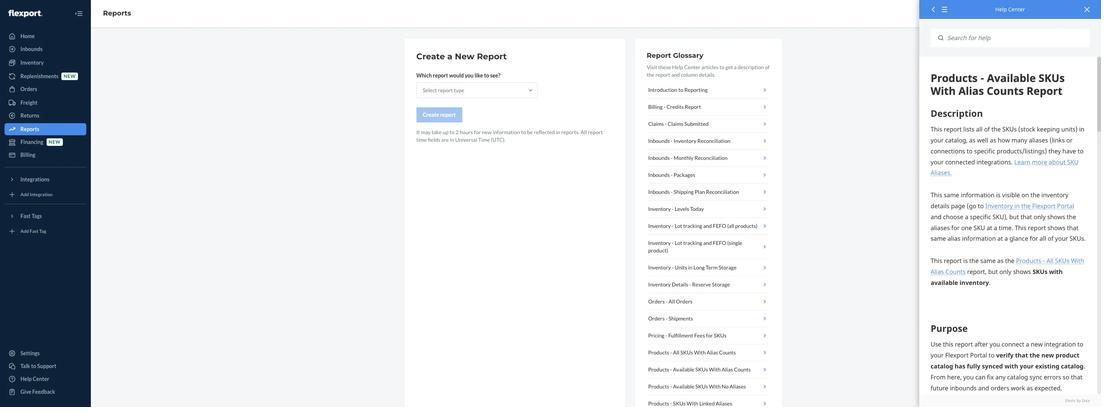 Task type: describe. For each thing, give the bounding box(es) containing it.
units
[[675, 265, 687, 271]]

inbounds - inventory reconciliation
[[648, 138, 730, 144]]

universal
[[455, 137, 477, 143]]

inventory details - reserve storage
[[648, 282, 730, 288]]

information
[[493, 129, 520, 136]]

give
[[20, 389, 31, 396]]

to inside button
[[678, 87, 683, 93]]

skus for products - available skus with alias counts
[[695, 367, 708, 373]]

skus inside "button"
[[673, 401, 686, 407]]

to left be
[[521, 129, 526, 136]]

lot for inventory - lot tracking and fefo (all products)
[[675, 223, 682, 229]]

inventory link
[[5, 57, 86, 69]]

available for products - available skus with alias counts
[[673, 367, 694, 373]]

column
[[681, 72, 698, 78]]

- for inbounds - shipping plan reconciliation
[[671, 189, 673, 195]]

tracking for (single
[[683, 240, 702, 247]]

add integration
[[20, 192, 53, 198]]

with for products - available skus with no aliases
[[709, 384, 721, 390]]

products - available skus with no aliases
[[648, 384, 746, 390]]

center inside help center link
[[33, 376, 49, 383]]

skus down orders - shipments button
[[714, 333, 726, 339]]

no
[[722, 384, 729, 390]]

integrations button
[[5, 174, 86, 186]]

0 vertical spatial help
[[995, 6, 1007, 13]]

fields
[[428, 137, 440, 143]]

claims - claims submitted
[[648, 121, 709, 127]]

products - available skus with alias counts button
[[647, 362, 770, 379]]

credits
[[667, 104, 684, 110]]

billing for billing - credits report
[[648, 104, 663, 110]]

- for products - available skus with no aliases
[[670, 384, 672, 390]]

- for products - all skus with alias counts
[[670, 350, 672, 356]]

term
[[706, 265, 718, 271]]

products - available skus with alias counts
[[648, 367, 751, 373]]

articles
[[701, 64, 719, 70]]

help center link
[[5, 374, 86, 386]]

- for inbounds - packages
[[671, 172, 673, 178]]

a inside visit these help center articles to get a description of the report and column details.
[[734, 64, 737, 70]]

elevio by dixa link
[[931, 399, 1090, 404]]

create for create a new report
[[416, 51, 445, 62]]

inventory for inventory - units in long term storage
[[648, 265, 671, 271]]

elevio
[[1065, 399, 1076, 404]]

reports.
[[561, 129, 580, 136]]

alias for products - all skus with alias counts
[[707, 350, 718, 356]]

1 vertical spatial fast
[[30, 229, 38, 235]]

inbounds for inbounds - shipping plan reconciliation
[[648, 189, 670, 195]]

new for financing
[[49, 140, 61, 145]]

levels
[[675, 206, 689, 212]]

1 horizontal spatial reports link
[[103, 9, 131, 17]]

with for products - all skus with alias counts
[[694, 350, 706, 356]]

0 horizontal spatial in
[[450, 137, 454, 143]]

in inside button
[[688, 265, 693, 271]]

talk
[[20, 364, 30, 370]]

all for products
[[673, 350, 679, 356]]

2 claims from the left
[[668, 121, 683, 127]]

report inside visit these help center articles to get a description of the report and column details.
[[655, 72, 670, 78]]

report for billing - credits report
[[685, 104, 701, 110]]

introduction
[[648, 87, 677, 93]]

inbounds - monthly reconciliation button
[[647, 150, 770, 167]]

packages
[[674, 172, 695, 178]]

2 vertical spatial reconciliation
[[706, 189, 739, 195]]

talk to support
[[20, 364, 56, 370]]

give feedback button
[[5, 387, 86, 399]]

take
[[432, 129, 442, 136]]

pricing - fulfillment fees for skus
[[648, 333, 726, 339]]

1 horizontal spatial report
[[647, 51, 671, 60]]

products for products - skus with linked aliases
[[648, 401, 669, 407]]

- for orders - all orders
[[666, 299, 668, 305]]

inbounds - packages
[[648, 172, 695, 178]]

add integration link
[[5, 189, 86, 201]]

inbounds - packages button
[[647, 167, 770, 184]]

glossary
[[673, 51, 703, 60]]

with for products - available skus with alias counts
[[709, 367, 721, 373]]

report inside "it may take up to 2 hours for new information to be reflected in reports. all report time fields are in universal time (utc)."
[[588, 129, 603, 136]]

fast inside 'dropdown button'
[[20, 213, 31, 220]]

report for create a new report
[[477, 51, 507, 62]]

select report type
[[423, 87, 464, 94]]

inventory up monthly
[[674, 138, 696, 144]]

returns
[[20, 112, 39, 119]]

lot for inventory - lot tracking and fefo (single product)
[[675, 240, 682, 247]]

- for pricing - fulfillment fees for skus
[[665, 333, 667, 339]]

- for products - available skus with alias counts
[[670, 367, 672, 373]]

add fast tag link
[[5, 226, 86, 238]]

- for inventory - lot tracking and fefo (single product)
[[672, 240, 674, 247]]

products - skus with linked aliases button
[[647, 396, 770, 408]]

freight link
[[5, 97, 86, 109]]

add for add integration
[[20, 192, 29, 198]]

like
[[475, 72, 483, 79]]

fast tags
[[20, 213, 42, 220]]

- for inventory - lot tracking and fefo (all products)
[[672, 223, 674, 229]]

help inside help center link
[[20, 376, 32, 383]]

hours
[[460, 129, 473, 136]]

fast tags button
[[5, 211, 86, 223]]

counts for products - available skus with alias counts
[[734, 367, 751, 373]]

skus for products - available skus with no aliases
[[695, 384, 708, 390]]

inventory - levels today button
[[647, 201, 770, 218]]

inventory - lot tracking and fefo (single product)
[[648, 240, 742, 254]]

0 horizontal spatial a
[[447, 51, 452, 62]]

financing
[[20, 139, 43, 145]]

(single
[[727, 240, 742, 247]]

inbounds - monthly reconciliation
[[648, 155, 728, 161]]

inventory - lot tracking and fefo (all products)
[[648, 223, 758, 229]]

products - skus with linked aliases
[[648, 401, 732, 407]]

of
[[765, 64, 770, 70]]

be
[[527, 129, 533, 136]]

0 vertical spatial reports
[[103, 9, 131, 17]]

report glossary
[[647, 51, 703, 60]]

counts for products - all skus with alias counts
[[719, 350, 736, 356]]

1 claims from the left
[[648, 121, 664, 127]]

create report button
[[416, 108, 462, 123]]

details
[[672, 282, 688, 288]]

by
[[1077, 399, 1081, 404]]

for inside pricing - fulfillment fees for skus button
[[706, 333, 713, 339]]

inventory details - reserve storage button
[[647, 277, 770, 294]]

(all
[[727, 223, 734, 229]]

products - all skus with alias counts
[[648, 350, 736, 356]]

support
[[37, 364, 56, 370]]

available for products - available skus with no aliases
[[673, 384, 694, 390]]

plan
[[695, 189, 705, 195]]

1 horizontal spatial help center
[[995, 6, 1025, 13]]

tracking for (all
[[683, 223, 702, 229]]

settings link
[[5, 348, 86, 360]]

may
[[421, 129, 431, 136]]

- for inbounds - monthly reconciliation
[[671, 155, 673, 161]]

add for add fast tag
[[20, 229, 29, 235]]

1 vertical spatial reports
[[20, 126, 39, 133]]

report for select report type
[[438, 87, 453, 94]]

to inside visit these help center articles to get a description of the report and column details.
[[720, 64, 725, 70]]

add fast tag
[[20, 229, 46, 235]]

Search search field
[[944, 28, 1090, 47]]

inventory - units in long term storage
[[648, 265, 737, 271]]

report for create report
[[440, 112, 456, 118]]

description
[[738, 64, 764, 70]]

claims - claims submitted button
[[647, 116, 770, 133]]

returns link
[[5, 110, 86, 122]]

- right details on the right bottom of page
[[689, 282, 691, 288]]

get
[[726, 64, 733, 70]]

new for replenishments
[[64, 74, 76, 79]]

to right talk
[[31, 364, 36, 370]]



Task type: vqa. For each thing, say whether or not it's contained in the screenshot.
rightmost Reports link
yes



Task type: locate. For each thing, give the bounding box(es) containing it.
create up which
[[416, 51, 445, 62]]

details.
[[699, 72, 716, 78]]

orders inside button
[[648, 316, 665, 322]]

integration
[[30, 192, 53, 198]]

1 add from the top
[[20, 192, 29, 198]]

products inside products - available skus with no aliases button
[[648, 384, 669, 390]]

report inside create report button
[[440, 112, 456, 118]]

- left shipping
[[671, 189, 673, 195]]

new inside "it may take up to 2 hours for new information to be reflected in reports. all report time fields are in universal time (utc)."
[[482, 129, 492, 136]]

tracking down inventory - lot tracking and fefo (all products) at the bottom of the page
[[683, 240, 702, 247]]

products inside products - all skus with alias counts button
[[648, 350, 669, 356]]

dixa
[[1082, 399, 1090, 404]]

tracking down today
[[683, 223, 702, 229]]

a left new
[[447, 51, 452, 62]]

skus up 'products - skus with linked aliases' "button"
[[695, 384, 708, 390]]

billing inside billing - credits report button
[[648, 104, 663, 110]]

storage
[[719, 265, 737, 271], [712, 282, 730, 288]]

home
[[20, 33, 35, 39]]

(utc).
[[491, 137, 506, 143]]

center up search search field
[[1008, 6, 1025, 13]]

0 vertical spatial and
[[671, 72, 680, 78]]

inbounds down claims - claims submitted on the top
[[648, 138, 670, 144]]

storage right term
[[719, 265, 737, 271]]

2 horizontal spatial center
[[1008, 6, 1025, 13]]

1 vertical spatial help center
[[20, 376, 49, 383]]

billing for billing
[[20, 152, 35, 158]]

orders up the pricing
[[648, 316, 665, 322]]

0 vertical spatial tracking
[[683, 223, 702, 229]]

select
[[423, 87, 437, 94]]

2 vertical spatial center
[[33, 376, 49, 383]]

products - all skus with alias counts button
[[647, 345, 770, 362]]

claims down the billing - credits report
[[648, 121, 664, 127]]

tracking inside inventory - lot tracking and fefo (single product)
[[683, 240, 702, 247]]

2 vertical spatial all
[[673, 350, 679, 356]]

0 horizontal spatial billing
[[20, 152, 35, 158]]

2 add from the top
[[20, 229, 29, 235]]

all
[[581, 129, 587, 136], [669, 299, 675, 305], [673, 350, 679, 356]]

- for claims - claims submitted
[[665, 121, 667, 127]]

inbounds
[[20, 46, 43, 52], [648, 138, 670, 144], [648, 155, 670, 161], [648, 172, 670, 178], [648, 189, 670, 195]]

- down claims - claims submitted on the top
[[671, 138, 673, 144]]

2 fefo from the top
[[713, 240, 726, 247]]

inbounds inside "link"
[[20, 46, 43, 52]]

shipping
[[674, 189, 694, 195]]

inventory for inventory details - reserve storage
[[648, 282, 671, 288]]

0 vertical spatial fefo
[[713, 223, 726, 229]]

- for orders - shipments
[[666, 316, 668, 322]]

1 horizontal spatial center
[[684, 64, 700, 70]]

inventory down inventory - levels today
[[648, 223, 671, 229]]

1 lot from the top
[[675, 223, 682, 229]]

with inside products - available skus with no aliases button
[[709, 384, 721, 390]]

inbounds - shipping plan reconciliation button
[[647, 184, 770, 201]]

products)
[[735, 223, 758, 229]]

in right are on the left top
[[450, 137, 454, 143]]

counts
[[719, 350, 736, 356], [734, 367, 751, 373]]

1 vertical spatial help
[[672, 64, 683, 70]]

inventory down product)
[[648, 265, 671, 271]]

1 tracking from the top
[[683, 223, 702, 229]]

billing - credits report
[[648, 104, 701, 110]]

inventory
[[20, 59, 44, 66], [674, 138, 696, 144], [648, 206, 671, 212], [648, 223, 671, 229], [648, 240, 671, 247], [648, 265, 671, 271], [648, 282, 671, 288]]

inbounds for inbounds - inventory reconciliation
[[648, 138, 670, 144]]

orders up the 'shipments'
[[676, 299, 693, 305]]

0 horizontal spatial help center
[[20, 376, 49, 383]]

orders up freight
[[20, 86, 37, 92]]

center up column
[[684, 64, 700, 70]]

fefo for (single
[[713, 240, 726, 247]]

- left "credits"
[[664, 104, 666, 110]]

0 horizontal spatial for
[[474, 129, 481, 136]]

report down reporting
[[685, 104, 701, 110]]

aliases right no
[[730, 384, 746, 390]]

1 vertical spatial counts
[[734, 367, 751, 373]]

help inside visit these help center articles to get a description of the report and column details.
[[672, 64, 683, 70]]

products inside the products - available skus with alias counts button
[[648, 367, 669, 373]]

to left get
[[720, 64, 725, 70]]

billing down introduction
[[648, 104, 663, 110]]

and for inventory - lot tracking and fefo (all products)
[[703, 223, 712, 229]]

report right reports. on the top of page
[[588, 129, 603, 136]]

report down these
[[655, 72, 670, 78]]

reconciliation down inbounds - inventory reconciliation button
[[695, 155, 728, 161]]

and left column
[[671, 72, 680, 78]]

freight
[[20, 100, 38, 106]]

1 vertical spatial new
[[482, 129, 492, 136]]

available down products - all skus with alias counts
[[673, 367, 694, 373]]

lot inside inventory - lot tracking and fefo (single product)
[[675, 240, 682, 247]]

0 vertical spatial help center
[[995, 6, 1025, 13]]

alias for products - available skus with alias counts
[[722, 367, 733, 373]]

close navigation image
[[74, 9, 83, 18]]

lot down inventory - levels today
[[675, 223, 682, 229]]

skus down pricing - fulfillment fees for skus
[[680, 350, 693, 356]]

new up "orders" "link"
[[64, 74, 76, 79]]

0 vertical spatial create
[[416, 51, 445, 62]]

inventory up product)
[[648, 240, 671, 247]]

2 horizontal spatial new
[[482, 129, 492, 136]]

0 horizontal spatial center
[[33, 376, 49, 383]]

help center up give feedback
[[20, 376, 49, 383]]

inbounds inside button
[[648, 172, 670, 178]]

- left levels
[[672, 206, 674, 212]]

- left the 'shipments'
[[666, 316, 668, 322]]

for right fees
[[706, 333, 713, 339]]

2 horizontal spatial report
[[685, 104, 701, 110]]

reconciliation down inbounds - packages button
[[706, 189, 739, 195]]

1 horizontal spatial alias
[[722, 367, 733, 373]]

0 vertical spatial a
[[447, 51, 452, 62]]

integrations
[[20, 176, 49, 183]]

2 horizontal spatial in
[[688, 265, 693, 271]]

reserve
[[692, 282, 711, 288]]

create inside button
[[423, 112, 439, 118]]

report
[[477, 51, 507, 62], [647, 51, 671, 60], [685, 104, 701, 110]]

inbounds up the inbounds - packages
[[648, 155, 670, 161]]

to right like
[[484, 72, 489, 79]]

1 vertical spatial storage
[[712, 282, 730, 288]]

report inside button
[[685, 104, 701, 110]]

- down products - all skus with alias counts
[[670, 367, 672, 373]]

0 vertical spatial for
[[474, 129, 481, 136]]

- down inventory - levels today
[[672, 223, 674, 229]]

0 horizontal spatial help
[[20, 376, 32, 383]]

1 vertical spatial reports link
[[5, 123, 86, 136]]

products inside 'products - skus with linked aliases' "button"
[[648, 401, 669, 407]]

tags
[[32, 213, 42, 220]]

create for create report
[[423, 112, 439, 118]]

today
[[690, 206, 704, 212]]

help center
[[995, 6, 1025, 13], [20, 376, 49, 383]]

and inside visit these help center articles to get a description of the report and column details.
[[671, 72, 680, 78]]

add down the fast tags on the bottom of the page
[[20, 229, 29, 235]]

create a new report
[[416, 51, 507, 62]]

inventory up the replenishments
[[20, 59, 44, 66]]

claims
[[648, 121, 664, 127], [668, 121, 683, 127]]

2 lot from the top
[[675, 240, 682, 247]]

long
[[694, 265, 705, 271]]

orders - all orders button
[[647, 294, 770, 311]]

products
[[648, 350, 669, 356], [648, 367, 669, 373], [648, 384, 669, 390], [648, 401, 669, 407]]

for inside "it may take up to 2 hours for new information to be reflected in reports. all report time fields are in universal time (utc)."
[[474, 129, 481, 136]]

elevio by dixa
[[1065, 399, 1090, 404]]

all for orders
[[669, 299, 675, 305]]

1 horizontal spatial a
[[734, 64, 737, 70]]

with down products - all skus with alias counts button
[[709, 367, 721, 373]]

fast left tag
[[30, 229, 38, 235]]

to left reporting
[[678, 87, 683, 93]]

- down products - available skus with no aliases
[[670, 401, 672, 407]]

alias up no
[[722, 367, 733, 373]]

reconciliation down claims - claims submitted button
[[697, 138, 730, 144]]

products for products - available skus with no aliases
[[648, 384, 669, 390]]

inbounds down home at the top left of page
[[20, 46, 43, 52]]

report up 'up'
[[440, 112, 456, 118]]

2 vertical spatial and
[[703, 240, 712, 247]]

fefo for (all
[[713, 223, 726, 229]]

1 vertical spatial and
[[703, 223, 712, 229]]

1 products from the top
[[648, 350, 669, 356]]

products for products - available skus with alias counts
[[648, 367, 669, 373]]

- left monthly
[[671, 155, 673, 161]]

inbounds link
[[5, 43, 86, 55]]

3 products from the top
[[648, 384, 669, 390]]

0 vertical spatial new
[[64, 74, 76, 79]]

fulfillment
[[668, 333, 693, 339]]

1 vertical spatial billing
[[20, 152, 35, 158]]

new
[[455, 51, 475, 62]]

with
[[694, 350, 706, 356], [709, 367, 721, 373], [709, 384, 721, 390], [687, 401, 698, 407]]

inbounds for inbounds - packages
[[648, 172, 670, 178]]

2 horizontal spatial help
[[995, 6, 1007, 13]]

orders for orders - shipments
[[648, 316, 665, 322]]

0 vertical spatial alias
[[707, 350, 718, 356]]

it may take up to 2 hours for new information to be reflected in reports. all report time fields are in universal time (utc).
[[416, 129, 603, 143]]

1 horizontal spatial reports
[[103, 9, 131, 17]]

help up give
[[20, 376, 32, 383]]

1 vertical spatial center
[[684, 64, 700, 70]]

pricing - fulfillment fees for skus button
[[647, 328, 770, 345]]

0 horizontal spatial new
[[49, 140, 61, 145]]

product)
[[648, 248, 668, 254]]

2 products from the top
[[648, 367, 669, 373]]

1 horizontal spatial billing
[[648, 104, 663, 110]]

inventory for inventory
[[20, 59, 44, 66]]

- for billing - credits report
[[664, 104, 666, 110]]

1 vertical spatial fefo
[[713, 240, 726, 247]]

counts inside the products - available skus with alias counts button
[[734, 367, 751, 373]]

introduction to reporting
[[648, 87, 708, 93]]

fefo left the '(all'
[[713, 223, 726, 229]]

with down fees
[[694, 350, 706, 356]]

reconciliation for inbounds - monthly reconciliation
[[695, 155, 728, 161]]

inventory up orders - all orders
[[648, 282, 671, 288]]

0 vertical spatial aliases
[[730, 384, 746, 390]]

with inside 'products - skus with linked aliases' "button"
[[687, 401, 698, 407]]

fefo inside inventory - lot tracking and fefo (single product)
[[713, 240, 726, 247]]

0 vertical spatial fast
[[20, 213, 31, 220]]

inbounds left packages
[[648, 172, 670, 178]]

1 horizontal spatial new
[[64, 74, 76, 79]]

counts inside products - all skus with alias counts button
[[719, 350, 736, 356]]

- inside inventory - lot tracking and fefo (single product)
[[672, 240, 674, 247]]

- for inventory - levels today
[[672, 206, 674, 212]]

0 vertical spatial reconciliation
[[697, 138, 730, 144]]

new up "time"
[[482, 129, 492, 136]]

billing inside billing link
[[20, 152, 35, 158]]

1 vertical spatial add
[[20, 229, 29, 235]]

with inside products - all skus with alias counts button
[[694, 350, 706, 356]]

1 vertical spatial tracking
[[683, 240, 702, 247]]

4 products from the top
[[648, 401, 669, 407]]

inventory - units in long term storage button
[[647, 260, 770, 277]]

inbounds - inventory reconciliation button
[[647, 133, 770, 150]]

inbounds for inbounds
[[20, 46, 43, 52]]

1 vertical spatial lot
[[675, 240, 682, 247]]

1 vertical spatial available
[[673, 384, 694, 390]]

are
[[441, 137, 449, 143]]

1 horizontal spatial in
[[556, 129, 560, 136]]

center inside visit these help center articles to get a description of the report and column details.
[[684, 64, 700, 70]]

billing - credits report button
[[647, 99, 770, 116]]

reflected
[[534, 129, 555, 136]]

pricing
[[648, 333, 664, 339]]

products - available skus with no aliases button
[[647, 379, 770, 396]]

- up the inventory - units in long term storage
[[672, 240, 674, 247]]

orders inside "link"
[[20, 86, 37, 92]]

- up products - skus with linked aliases
[[670, 384, 672, 390]]

2 available from the top
[[673, 384, 694, 390]]

inventory - levels today
[[648, 206, 704, 212]]

inventory left levels
[[648, 206, 671, 212]]

report up select report type in the top of the page
[[433, 72, 448, 79]]

1 vertical spatial all
[[669, 299, 675, 305]]

with left linked on the right bottom of page
[[687, 401, 698, 407]]

- down the billing - credits report
[[665, 121, 667, 127]]

skus for products - all skus with alias counts
[[680, 350, 693, 356]]

inventory for inventory - lot tracking and fefo (single product)
[[648, 240, 671, 247]]

reconciliation for inbounds - inventory reconciliation
[[697, 138, 730, 144]]

1 fefo from the top
[[713, 223, 726, 229]]

reconciliation
[[697, 138, 730, 144], [695, 155, 728, 161], [706, 189, 739, 195]]

- left units
[[672, 265, 674, 271]]

claims down "credits"
[[668, 121, 683, 127]]

0 vertical spatial all
[[581, 129, 587, 136]]

settings
[[20, 351, 40, 357]]

with left no
[[709, 384, 721, 390]]

all right reports. on the top of page
[[581, 129, 587, 136]]

available up products - skus with linked aliases
[[673, 384, 694, 390]]

orders
[[20, 86, 37, 92], [648, 299, 665, 305], [676, 299, 693, 305], [648, 316, 665, 322]]

- left packages
[[671, 172, 673, 178]]

fefo left (single
[[713, 240, 726, 247]]

with inside the products - available skus with alias counts button
[[709, 367, 721, 373]]

and down inventory - levels today button on the right of page
[[703, 223, 712, 229]]

and for inventory - lot tracking and fefo (single product)
[[703, 240, 712, 247]]

- for inbounds - inventory reconciliation
[[671, 138, 673, 144]]

fast left tags
[[20, 213, 31, 220]]

orders for orders
[[20, 86, 37, 92]]

2 vertical spatial in
[[688, 265, 693, 271]]

- inside "button"
[[670, 401, 672, 407]]

time
[[478, 137, 490, 143]]

products for products - all skus with alias counts
[[648, 350, 669, 356]]

-
[[664, 104, 666, 110], [665, 121, 667, 127], [671, 138, 673, 144], [671, 155, 673, 161], [671, 172, 673, 178], [671, 189, 673, 195], [672, 206, 674, 212], [672, 223, 674, 229], [672, 240, 674, 247], [672, 265, 674, 271], [689, 282, 691, 288], [666, 299, 668, 305], [666, 316, 668, 322], [665, 333, 667, 339], [670, 350, 672, 356], [670, 367, 672, 373], [670, 384, 672, 390], [670, 401, 672, 407]]

1 vertical spatial create
[[423, 112, 439, 118]]

1 vertical spatial for
[[706, 333, 713, 339]]

these
[[658, 64, 671, 70]]

to left "2"
[[450, 129, 455, 136]]

create
[[416, 51, 445, 62], [423, 112, 439, 118]]

in left long
[[688, 265, 693, 271]]

billing down financing
[[20, 152, 35, 158]]

new
[[64, 74, 76, 79], [482, 129, 492, 136], [49, 140, 61, 145]]

orders - shipments
[[648, 316, 693, 322]]

lot up units
[[675, 240, 682, 247]]

- inside button
[[671, 172, 673, 178]]

inbounds for inbounds - monthly reconciliation
[[648, 155, 670, 161]]

help center up search search field
[[995, 6, 1025, 13]]

and inside inventory - lot tracking and fefo (single product)
[[703, 240, 712, 247]]

alias down pricing - fulfillment fees for skus button
[[707, 350, 718, 356]]

2
[[456, 129, 459, 136]]

1 available from the top
[[673, 367, 694, 373]]

0 vertical spatial center
[[1008, 6, 1025, 13]]

inbounds - shipping plan reconciliation
[[648, 189, 739, 195]]

storage right reserve
[[712, 282, 730, 288]]

0 horizontal spatial reports
[[20, 126, 39, 133]]

tag
[[39, 229, 46, 235]]

add
[[20, 192, 29, 198], [20, 229, 29, 235]]

create up the may
[[423, 112, 439, 118]]

orders up the orders - shipments
[[648, 299, 665, 305]]

create report
[[423, 112, 456, 118]]

replenishments
[[20, 73, 58, 80]]

new up billing link
[[49, 140, 61, 145]]

report for which report would you like to see?
[[433, 72, 448, 79]]

shipments
[[669, 316, 693, 322]]

you
[[465, 72, 474, 79]]

a right get
[[734, 64, 737, 70]]

orders for orders - all orders
[[648, 299, 665, 305]]

for up "time"
[[474, 129, 481, 136]]

inventory for inventory - levels today
[[648, 206, 671, 212]]

report left type
[[438, 87, 453, 94]]

talk to support link
[[5, 361, 86, 373]]

2 tracking from the top
[[683, 240, 702, 247]]

reports link
[[103, 9, 131, 17], [5, 123, 86, 136]]

0 vertical spatial billing
[[648, 104, 663, 110]]

report up these
[[647, 51, 671, 60]]

0 vertical spatial counts
[[719, 350, 736, 356]]

all down fulfillment
[[673, 350, 679, 356]]

2 vertical spatial help
[[20, 376, 32, 383]]

reporting
[[684, 87, 708, 93]]

all up the orders - shipments
[[669, 299, 675, 305]]

home link
[[5, 30, 86, 42]]

1 vertical spatial reconciliation
[[695, 155, 728, 161]]

skus down products - available skus with no aliases
[[673, 401, 686, 407]]

2 vertical spatial new
[[49, 140, 61, 145]]

0 vertical spatial available
[[673, 367, 694, 373]]

orders - all orders
[[648, 299, 693, 305]]

flexport logo image
[[8, 10, 42, 17]]

0 vertical spatial add
[[20, 192, 29, 198]]

- for products - skus with linked aliases
[[670, 401, 672, 407]]

time
[[416, 137, 427, 143]]

- for inventory - units in long term storage
[[672, 265, 674, 271]]

inventory for inventory - lot tracking and fefo (all products)
[[648, 223, 671, 229]]

0 vertical spatial reports link
[[103, 9, 131, 17]]

help down report glossary
[[672, 64, 683, 70]]

0 horizontal spatial reports link
[[5, 123, 86, 136]]

1 vertical spatial in
[[450, 137, 454, 143]]

aliases inside "button"
[[716, 401, 732, 407]]

- down fulfillment
[[670, 350, 672, 356]]

fees
[[694, 333, 705, 339]]

in left reports. on the top of page
[[556, 129, 560, 136]]

0 horizontal spatial claims
[[648, 121, 664, 127]]

orders - shipments button
[[647, 311, 770, 328]]

- up the orders - shipments
[[666, 299, 668, 305]]

- right the pricing
[[665, 333, 667, 339]]

1 vertical spatial aliases
[[716, 401, 732, 407]]

1 horizontal spatial for
[[706, 333, 713, 339]]

monthly
[[674, 155, 694, 161]]

1 vertical spatial a
[[734, 64, 737, 70]]

aliases inside button
[[730, 384, 746, 390]]

1 horizontal spatial claims
[[668, 121, 683, 127]]

0 vertical spatial storage
[[719, 265, 737, 271]]

1 horizontal spatial help
[[672, 64, 683, 70]]

0 horizontal spatial alias
[[707, 350, 718, 356]]

visit these help center articles to get a description of the report and column details.
[[647, 64, 770, 78]]

all inside "it may take up to 2 hours for new information to be reflected in reports. all report time fields are in universal time (utc)."
[[581, 129, 587, 136]]

inventory inside inventory - lot tracking and fefo (single product)
[[648, 240, 671, 247]]

0 vertical spatial lot
[[675, 223, 682, 229]]

1 vertical spatial alias
[[722, 367, 733, 373]]

0 vertical spatial in
[[556, 129, 560, 136]]

available
[[673, 367, 694, 373], [673, 384, 694, 390]]

inventory - lot tracking and fefo (single product) button
[[647, 235, 770, 260]]

0 horizontal spatial report
[[477, 51, 507, 62]]

see?
[[490, 72, 500, 79]]

help up search search field
[[995, 6, 1007, 13]]

and
[[671, 72, 680, 78], [703, 223, 712, 229], [703, 240, 712, 247]]

report up 'see?'
[[477, 51, 507, 62]]



